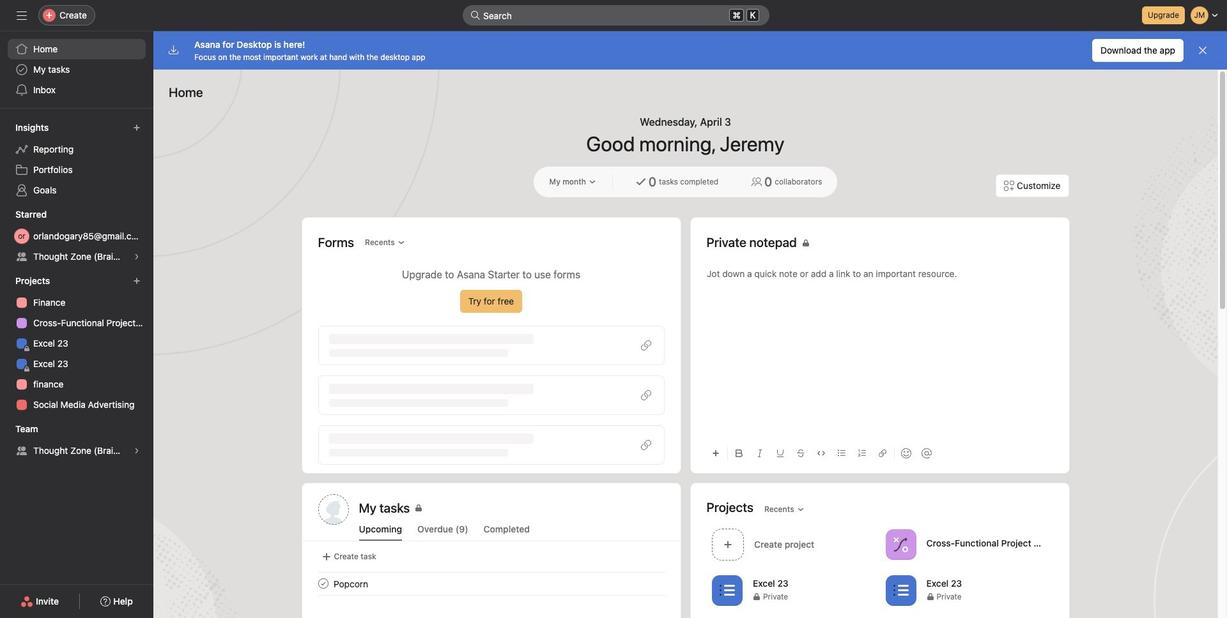 Task type: locate. For each thing, give the bounding box(es) containing it.
add profile photo image
[[318, 495, 349, 526]]

list image
[[720, 583, 735, 599]]

italics image
[[756, 450, 764, 458]]

see details, thought zone (brainstorm space) image
[[133, 448, 141, 455]]

projects element
[[0, 270, 153, 418]]

underline image
[[776, 450, 784, 458]]

hide sidebar image
[[17, 10, 27, 20]]

bold image
[[736, 450, 743, 458]]

global element
[[0, 31, 153, 108]]

list image
[[893, 583, 908, 599]]

0 vertical spatial list item
[[707, 526, 880, 565]]

1 vertical spatial list item
[[303, 573, 681, 596]]

None field
[[463, 5, 770, 26]]

Search tasks, projects, and more text field
[[463, 5, 770, 26]]

see details, thought zone (brainstorm space) image
[[133, 253, 141, 261]]

code image
[[817, 450, 825, 458]]

list item
[[707, 526, 880, 565], [303, 573, 681, 596]]

toolbar
[[707, 439, 1053, 468]]



Task type: describe. For each thing, give the bounding box(es) containing it.
bulleted list image
[[838, 450, 846, 458]]

mark complete image
[[316, 577, 331, 592]]

strikethrough image
[[797, 450, 805, 458]]

prominent image
[[471, 10, 481, 20]]

new project or portfolio image
[[133, 277, 141, 285]]

new insights image
[[133, 124, 141, 132]]

link image
[[879, 450, 886, 458]]

dismiss image
[[1198, 45, 1208, 56]]

Mark complete checkbox
[[316, 577, 331, 592]]

1 horizontal spatial list item
[[707, 526, 880, 565]]

at mention image
[[922, 449, 932, 459]]

insights element
[[0, 116, 153, 203]]

teams element
[[0, 418, 153, 464]]

numbered list image
[[858, 450, 866, 458]]

line_and_symbols image
[[893, 537, 908, 553]]

0 horizontal spatial list item
[[303, 573, 681, 596]]

insert an object image
[[712, 450, 720, 458]]

starred element
[[0, 203, 153, 270]]



Task type: vqa. For each thing, say whether or not it's contained in the screenshot.
My Tasks
no



